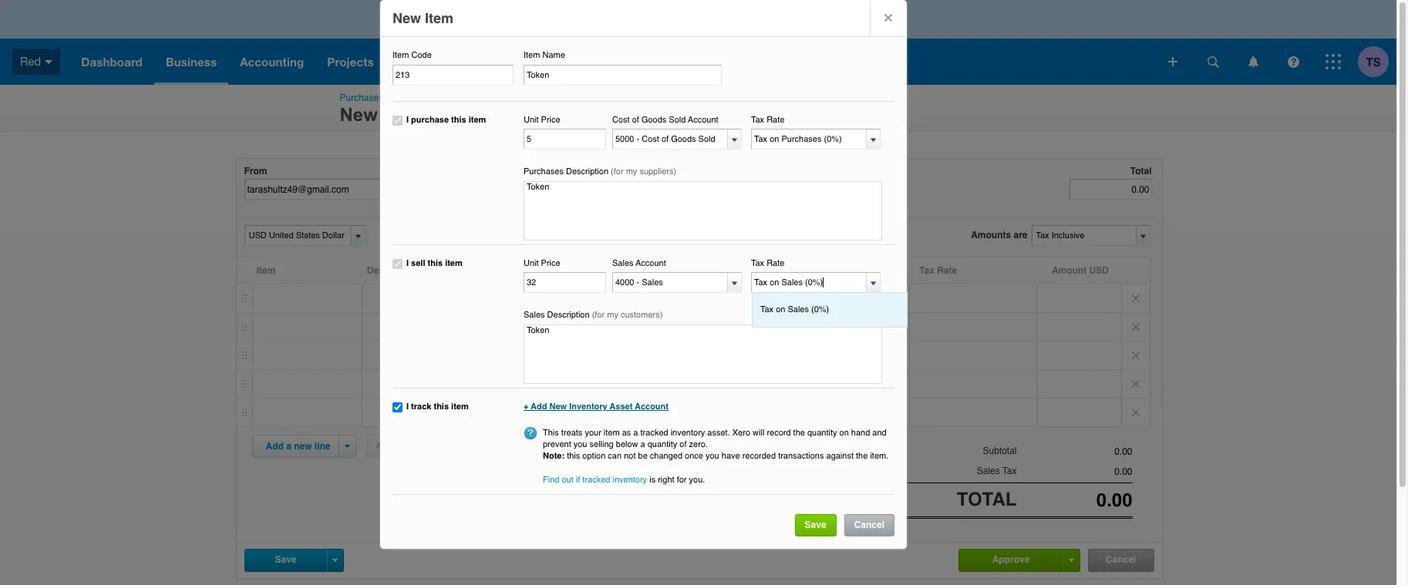 Task type: describe. For each thing, give the bounding box(es) containing it.
are
[[1014, 230, 1028, 241]]

find out if tracked inventory is right for you.
[[543, 475, 706, 485]]

+ add new inventory asset account inventory asset account
[[524, 402, 669, 425]]

date
[[510, 166, 530, 177]]

unit for purchases description
[[524, 115, 539, 125]]

cost of goods sold account
[[613, 115, 719, 125]]

tax rate for sales account
[[752, 258, 785, 268]]

item.
[[871, 452, 889, 462]]

your
[[585, 428, 602, 438]]

right
[[658, 475, 675, 485]]

due date
[[490, 166, 530, 177]]

account up the below
[[635, 402, 669, 412]]

new item
[[393, 10, 454, 26]]

cost
[[613, 115, 630, 125]]

0 horizontal spatial you
[[574, 440, 588, 450]]

cancel inside button
[[1106, 555, 1137, 565]]

and
[[873, 428, 887, 438]]

0 vertical spatial quantity
[[808, 428, 838, 438]]

account up tax on sales (0%)
[[734, 265, 771, 276]]

is
[[650, 475, 656, 485]]

item code
[[393, 50, 432, 60]]

to inside assign expenses to a customer or project link
[[454, 441, 463, 451]]

add a new line link
[[257, 436, 340, 458]]

below
[[616, 440, 639, 450]]

item for treats
[[604, 428, 620, 438]]

account up customers)
[[636, 258, 666, 268]]

purchase
[[411, 115, 449, 125]]

treats
[[562, 428, 583, 438]]

recorded
[[743, 452, 776, 462]]

tax rate for cost of goods sold account
[[752, 115, 785, 125]]

amount
[[1052, 265, 1087, 276]]

new inside the purchases overview › bills to pay › new bill
[[340, 104, 378, 125]]

sales for sales tax
[[977, 466, 1001, 477]]

bills
[[437, 93, 454, 103]]

a inside add a new line 'link'
[[286, 441, 292, 452]]

changed
[[650, 452, 683, 462]]

to inside the purchases overview › bills to pay › new bill
[[456, 93, 464, 103]]

to inside choose a plan to buy link
[[865, 13, 875, 25]]

1 horizontal spatial svg image
[[1208, 56, 1220, 68]]

choose a plan to buy link
[[0, 0, 1397, 39]]

suppliers)
[[640, 167, 677, 177]]

not
[[624, 452, 636, 462]]

rate for cost of goods sold account
[[767, 115, 785, 125]]

from
[[244, 166, 267, 177]]

cancel button
[[1089, 550, 1154, 572]]

Due Date text field
[[490, 180, 554, 199]]

amounts are
[[972, 230, 1028, 241]]

goods
[[642, 115, 667, 125]]

add inside 'link'
[[266, 441, 284, 452]]

zero.
[[689, 440, 708, 450]]

find
[[543, 475, 560, 485]]

purchases for new bill
[[340, 93, 384, 103]]

i for i track this item
[[407, 402, 409, 412]]

pay
[[466, 93, 481, 103]]

0 horizontal spatial inventory
[[613, 475, 647, 485]]

save for left save link
[[275, 555, 297, 565]]

buy
[[877, 13, 895, 25]]

purchases overview link
[[340, 93, 423, 103]]

expenses
[[410, 441, 452, 451]]

amounts
[[972, 230, 1012, 241]]

Item Code text field
[[393, 65, 514, 85]]

unit price for sales
[[524, 258, 561, 268]]

more approve options... image
[[1069, 559, 1075, 562]]

new
[[294, 441, 312, 452]]

line
[[315, 441, 331, 452]]

on inside this treats your item as a tracked inventory asset. xero will record the quantity on hand and prevent you selling below a quantity of zero. note: this option can not be changed once you have recorded transactions against the item.
[[840, 428, 849, 438]]

item for item code
[[393, 50, 409, 60]]

my for customers)
[[607, 310, 619, 320]]

1 › from the left
[[428, 93, 431, 103]]

assign expenses to a customer or project link
[[366, 435, 570, 458]]

sales account
[[613, 258, 666, 268]]

customer
[[473, 441, 515, 451]]

customers)
[[621, 310, 663, 320]]

1 delete line item image from the top
[[1122, 342, 1150, 370]]

approve link
[[960, 550, 1064, 571]]

Total text field
[[1070, 179, 1152, 200]]

item for item
[[257, 265, 276, 276]]

prevent
[[543, 440, 572, 450]]

I sell this item checkbox
[[393, 259, 403, 269]]

plan
[[842, 13, 862, 25]]

unit right qty
[[674, 265, 692, 276]]

add inside + add new inventory asset account inventory asset account
[[531, 402, 547, 412]]

a inside assign expenses to a customer or project link
[[466, 441, 471, 451]]

bill
[[383, 104, 412, 125]]

unit price for purchases
[[524, 115, 561, 125]]

unit for sales description
[[524, 258, 539, 268]]

item for purchase
[[469, 115, 486, 125]]

item for track
[[451, 402, 469, 412]]

track
[[411, 402, 432, 412]]

be
[[639, 452, 648, 462]]

I purchase this item checkbox
[[393, 115, 403, 125]]

or
[[518, 441, 527, 451]]

xero
[[733, 428, 751, 438]]

I track this item checkbox
[[393, 402, 403, 413]]

2 delete line item image from the top
[[1122, 313, 1150, 341]]

description for i sell this item
[[548, 310, 590, 320]]

i for i sell this item
[[407, 258, 409, 268]]

i for i purchase this item
[[407, 115, 409, 125]]

overview
[[386, 93, 423, 103]]

sales description (for my customers)
[[524, 310, 663, 320]]

as
[[622, 428, 631, 438]]

price for purchases
[[541, 115, 561, 125]]

0 horizontal spatial on
[[776, 305, 786, 315]]

account right the sold
[[688, 115, 719, 125]]

1 delete line item image from the top
[[1122, 285, 1150, 313]]

selling
[[590, 440, 614, 450]]

i sell this item
[[407, 258, 463, 268]]

sales tax
[[977, 466, 1017, 477]]

for
[[677, 475, 687, 485]]

(0%)
[[812, 305, 830, 315]]



Task type: vqa. For each thing, say whether or not it's contained in the screenshot.
a
yes



Task type: locate. For each thing, give the bounding box(es) containing it.
you down treats
[[574, 440, 588, 450]]

sales down subtotal
[[977, 466, 1001, 477]]

a up be
[[641, 440, 646, 450]]

0 vertical spatial to
[[865, 13, 875, 25]]

1 horizontal spatial on
[[840, 428, 849, 438]]

0 horizontal spatial (for
[[592, 310, 605, 320]]

0 vertical spatial tracked
[[641, 428, 669, 438]]

0 vertical spatial delete line item image
[[1122, 342, 1150, 370]]

purchases overview › bills to pay › new bill
[[340, 93, 493, 125]]

this
[[451, 115, 467, 125], [428, 258, 443, 268], [434, 402, 449, 412], [567, 452, 580, 462]]

quantity up changed
[[648, 440, 678, 450]]

0 vertical spatial asset
[[610, 402, 633, 412]]

unit up 'date' at the left top of the page
[[524, 115, 539, 125]]

red
[[20, 55, 41, 68]]

usd
[[1090, 265, 1109, 276]]

purchases description (for my suppliers)
[[524, 167, 677, 177]]

code
[[412, 50, 432, 60]]

purchases up bill at the top
[[340, 93, 384, 103]]

1 i from the top
[[407, 115, 409, 125]]

item down pay
[[469, 115, 486, 125]]

can
[[608, 452, 622, 462]]

this
[[543, 428, 559, 438]]

a right as
[[634, 428, 639, 438]]

0 horizontal spatial svg image
[[1169, 57, 1178, 66]]

1 vertical spatial cancel
[[1106, 555, 1137, 565]]

cancel down "item."
[[855, 520, 885, 531]]

save
[[805, 520, 827, 531], [275, 555, 297, 565]]

on left hand
[[840, 428, 849, 438]]

this for purchase
[[451, 115, 467, 125]]

sell
[[411, 258, 426, 268]]

to right expenses
[[454, 441, 463, 451]]

i right the i sell this item checkbox
[[407, 258, 409, 268]]

i
[[407, 115, 409, 125], [407, 258, 409, 268], [407, 402, 409, 412]]

1 vertical spatial inventory
[[613, 475, 647, 485]]

1 vertical spatial description
[[367, 265, 418, 276]]

against
[[827, 452, 854, 462]]

1 vertical spatial (for
[[592, 310, 605, 320]]

save link left more save options... 'icon'
[[245, 550, 327, 571]]

3 i from the top
[[407, 402, 409, 412]]

this down bills to pay link
[[451, 115, 467, 125]]

i purchase this item
[[407, 115, 486, 125]]

this inside this treats your item as a tracked inventory asset. xero will record the quantity on hand and prevent you selling below a quantity of zero. note: this option can not be changed once you have recorded transactions against the item.
[[567, 452, 580, 462]]

new up this
[[550, 402, 567, 412]]

hand
[[852, 428, 871, 438]]

of right cost
[[632, 115, 640, 125]]

0 vertical spatial you
[[574, 440, 588, 450]]

0 vertical spatial inventory
[[671, 428, 706, 438]]

0 horizontal spatial quantity
[[648, 440, 678, 450]]

unit up unit price text field
[[524, 258, 539, 268]]

unit price up 'date' at the left top of the page
[[524, 115, 561, 125]]

option
[[583, 452, 606, 462]]

(for up reference text field on the left top of page
[[611, 167, 624, 177]]

this right track
[[434, 402, 449, 412]]

2 horizontal spatial svg image
[[1288, 56, 1300, 68]]

svg image
[[1326, 54, 1342, 69], [1208, 56, 1220, 68], [1169, 57, 1178, 66]]

due
[[490, 166, 507, 177]]

0 vertical spatial inventory
[[570, 402, 608, 412]]

1 vertical spatial save
[[275, 555, 297, 565]]

1 horizontal spatial cancel
[[1106, 555, 1137, 565]]

purchases up 'due date' text field
[[524, 167, 564, 177]]

1 horizontal spatial the
[[857, 452, 868, 462]]

sales down unit price text field
[[524, 310, 545, 320]]

total
[[957, 489, 1017, 511]]

inventory left is
[[613, 475, 647, 485]]

1 horizontal spatial add
[[531, 402, 547, 412]]

1 vertical spatial new
[[340, 104, 378, 125]]

inventory up zero.
[[671, 428, 706, 438]]

approve
[[993, 555, 1030, 565]]

ts
[[1367, 54, 1382, 68]]

Reference text field
[[577, 179, 693, 200]]

1 vertical spatial delete line item image
[[1122, 313, 1150, 341]]

1 vertical spatial of
[[680, 440, 687, 450]]

2 vertical spatial description
[[548, 310, 590, 320]]

›
[[428, 93, 431, 103], [487, 93, 490, 103]]

cancel link
[[845, 514, 895, 537]]

1 vertical spatial add
[[266, 441, 284, 452]]

1 horizontal spatial my
[[626, 167, 638, 177]]

sales left (0%)
[[788, 305, 809, 315]]

tracked up be
[[641, 428, 669, 438]]

1 horizontal spatial svg image
[[1249, 56, 1259, 68]]

add right '+'
[[531, 402, 547, 412]]

price right qty
[[695, 265, 717, 276]]

sales for sales account
[[613, 258, 634, 268]]

0 horizontal spatial ›
[[428, 93, 431, 103]]

2 i from the top
[[407, 258, 409, 268]]

Unit Price text field
[[524, 273, 606, 293]]

asset up as
[[610, 402, 633, 412]]

item right track
[[451, 402, 469, 412]]

svg image inside red popup button
[[45, 60, 53, 64]]

1 horizontal spatial you
[[706, 452, 720, 462]]

this right sell
[[428, 258, 443, 268]]

1 vertical spatial on
[[840, 428, 849, 438]]

1 vertical spatial my
[[607, 310, 619, 320]]

save for save link to the top
[[805, 520, 827, 531]]

cancel right the more approve options... icon
[[1106, 555, 1137, 565]]

inventory up this
[[524, 415, 562, 425]]

None text field
[[524, 129, 606, 150], [613, 130, 729, 149], [752, 130, 868, 149], [1033, 226, 1136, 245], [752, 273, 868, 293], [1017, 447, 1133, 458], [1017, 467, 1133, 478], [524, 129, 606, 150], [613, 130, 729, 149], [752, 130, 868, 149], [1033, 226, 1136, 245], [752, 273, 868, 293], [1017, 447, 1133, 458], [1017, 467, 1133, 478]]

3 delete line item image from the top
[[1122, 370, 1150, 398]]

save left cancel link at bottom
[[805, 520, 827, 531]]

record
[[767, 428, 791, 438]]

item for item name
[[524, 50, 540, 60]]

choose
[[794, 13, 830, 25]]

0 vertical spatial description
[[566, 167, 609, 177]]

0 horizontal spatial new
[[340, 104, 378, 125]]

+
[[524, 402, 529, 412]]

2 vertical spatial i
[[407, 402, 409, 412]]

0 horizontal spatial save
[[275, 555, 297, 565]]

0 vertical spatial the
[[794, 428, 806, 438]]

0 horizontal spatial the
[[794, 428, 806, 438]]

0 vertical spatial save
[[805, 520, 827, 531]]

assign expenses to a customer or project
[[376, 441, 560, 451]]

reference
[[577, 166, 622, 177]]

1 vertical spatial you
[[706, 452, 720, 462]]

0 vertical spatial cancel
[[855, 520, 885, 531]]

1 vertical spatial i
[[407, 258, 409, 268]]

a inside choose a plan to buy link
[[833, 13, 839, 25]]

sold
[[669, 115, 686, 125]]

0 horizontal spatial cancel
[[855, 520, 885, 531]]

1 horizontal spatial asset
[[610, 402, 633, 412]]

2 delete line item image from the top
[[1122, 399, 1150, 427]]

new down purchases overview link in the left of the page
[[340, 104, 378, 125]]

my left customers)
[[607, 310, 619, 320]]

› left bills
[[428, 93, 431, 103]]

0 horizontal spatial my
[[607, 310, 619, 320]]

price up unit price text field
[[541, 258, 561, 268]]

1 horizontal spatial tracked
[[641, 428, 669, 438]]

1 vertical spatial to
[[456, 93, 464, 103]]

0 vertical spatial purchases
[[340, 93, 384, 103]]

this for track
[[434, 402, 449, 412]]

1 horizontal spatial of
[[680, 440, 687, 450]]

rate for sales account
[[767, 258, 785, 268]]

1 horizontal spatial quantity
[[808, 428, 838, 438]]

description for i purchase this item
[[566, 167, 609, 177]]

tracked right if
[[583, 475, 611, 485]]

on
[[776, 305, 786, 315], [840, 428, 849, 438]]

0 vertical spatial on
[[776, 305, 786, 315]]

1 horizontal spatial new
[[393, 10, 421, 26]]

this right note:
[[567, 452, 580, 462]]

project
[[530, 441, 560, 451]]

quantity
[[808, 428, 838, 438], [648, 440, 678, 450]]

price
[[541, 115, 561, 125], [541, 258, 561, 268], [695, 265, 717, 276]]

have
[[722, 452, 740, 462]]

to left buy
[[865, 13, 875, 25]]

add left 'new'
[[266, 441, 284, 452]]

0 vertical spatial delete line item image
[[1122, 285, 1150, 313]]

(for
[[611, 167, 624, 177], [592, 310, 605, 320]]

add a new line
[[266, 441, 331, 452]]

the right record
[[794, 428, 806, 438]]

i track this item
[[407, 402, 469, 412]]

new
[[393, 10, 421, 26], [340, 104, 378, 125], [550, 402, 567, 412]]

unit price right qty
[[674, 265, 717, 276]]

you.
[[689, 475, 706, 485]]

0 vertical spatial i
[[407, 115, 409, 125]]

purchases inside the purchases overview › bills to pay › new bill
[[340, 93, 384, 103]]

the left "item."
[[857, 452, 868, 462]]

red button
[[0, 39, 70, 85]]

1 horizontal spatial save link
[[795, 514, 837, 537]]

total
[[1131, 166, 1152, 177]]

this for sell
[[428, 258, 443, 268]]

once
[[685, 452, 704, 462]]

price for sales
[[541, 258, 561, 268]]

0 vertical spatial my
[[626, 167, 638, 177]]

inventory up your
[[570, 402, 608, 412]]

account up your
[[589, 415, 623, 425]]

save link left cancel link at bottom
[[795, 514, 837, 537]]

more save options... image
[[333, 559, 338, 562]]

account
[[688, 115, 719, 125], [636, 258, 666, 268], [734, 265, 771, 276], [635, 402, 669, 412], [589, 415, 623, 425]]

the
[[794, 428, 806, 438], [857, 452, 868, 462]]

inventory inside this treats your item as a tracked inventory asset. xero will record the quantity on hand and prevent you selling below a quantity of zero. note: this option can not be changed once you have recorded transactions against the item.
[[671, 428, 706, 438]]

choose a plan to buy
[[794, 13, 895, 25]]

tax rate
[[752, 115, 785, 125], [752, 258, 785, 268], [920, 265, 958, 276]]

(for left customers)
[[592, 310, 605, 320]]

amount usd
[[1052, 265, 1109, 276]]

i right i purchase this item checkbox
[[407, 115, 409, 125]]

0 horizontal spatial asset
[[564, 415, 587, 425]]

a left customer
[[466, 441, 471, 451]]

note:
[[543, 452, 565, 462]]

item left as
[[604, 428, 620, 438]]

more add line options... image
[[345, 445, 350, 448]]

sales for sales description (for my customers)
[[524, 310, 545, 320]]

purchases for (for my suppliers)
[[524, 167, 564, 177]]

new up item code
[[393, 10, 421, 26]]

find out if tracked inventory link
[[543, 475, 647, 485]]

a left plan
[[833, 13, 839, 25]]

0 vertical spatial (for
[[611, 167, 624, 177]]

svg image
[[1249, 56, 1259, 68], [1288, 56, 1300, 68], [45, 60, 53, 64]]

this treats your item as a tracked inventory asset. xero will record the quantity on hand and prevent you selling below a quantity of zero. note: this option can not be changed once you have recorded transactions against the item.
[[543, 428, 889, 462]]

cancel
[[855, 520, 885, 531], [1106, 555, 1137, 565]]

out
[[562, 475, 574, 485]]

None text field
[[244, 179, 394, 200], [524, 181, 883, 241], [245, 226, 349, 245], [613, 273, 729, 293], [524, 325, 883, 384], [1017, 490, 1133, 512], [244, 179, 394, 200], [524, 181, 883, 241], [245, 226, 349, 245], [613, 273, 729, 293], [524, 325, 883, 384], [1017, 490, 1133, 512]]

0 horizontal spatial save link
[[245, 550, 327, 571]]

2 horizontal spatial svg image
[[1326, 54, 1342, 69]]

asset.
[[708, 428, 731, 438]]

2 vertical spatial to
[[454, 441, 463, 451]]

ts banner
[[0, 0, 1397, 85]]

ts button
[[1359, 39, 1397, 85]]

Item Name text field
[[524, 65, 722, 85]]

0 vertical spatial save link
[[795, 514, 837, 537]]

0 horizontal spatial inventory
[[524, 415, 562, 425]]

1 horizontal spatial (for
[[611, 167, 624, 177]]

you down zero.
[[706, 452, 720, 462]]

2 vertical spatial delete line item image
[[1122, 370, 1150, 398]]

1 vertical spatial purchases
[[524, 167, 564, 177]]

2 horizontal spatial new
[[550, 402, 567, 412]]

inventory
[[570, 402, 608, 412], [524, 415, 562, 425]]

2 vertical spatial new
[[550, 402, 567, 412]]

save left more save options... 'icon'
[[275, 555, 297, 565]]

› right pay
[[487, 93, 490, 103]]

0 horizontal spatial svg image
[[45, 60, 53, 64]]

my up reference text field on the left top of page
[[626, 167, 638, 177]]

assign
[[376, 441, 407, 451]]

1 horizontal spatial purchases
[[524, 167, 564, 177]]

item inside this treats your item as a tracked inventory asset. xero will record the quantity on hand and prevent you selling below a quantity of zero. note: this option can not be changed once you have recorded transactions against the item.
[[604, 428, 620, 438]]

new inside + add new inventory asset account inventory asset account
[[550, 402, 567, 412]]

item right sell
[[445, 258, 463, 268]]

will
[[753, 428, 765, 438]]

asset up treats
[[564, 415, 587, 425]]

transactions
[[779, 452, 824, 462]]

0 horizontal spatial tracked
[[583, 475, 611, 485]]

delete line item image
[[1122, 285, 1150, 313], [1122, 313, 1150, 341], [1122, 370, 1150, 398]]

1 vertical spatial asset
[[564, 415, 587, 425]]

1 horizontal spatial inventory
[[671, 428, 706, 438]]

tax
[[752, 115, 765, 125], [752, 258, 765, 268], [920, 265, 935, 276], [761, 305, 774, 315], [1003, 466, 1017, 477]]

0 horizontal spatial of
[[632, 115, 640, 125]]

subtotal
[[983, 446, 1017, 457]]

1 vertical spatial quantity
[[648, 440, 678, 450]]

(for for sales description
[[592, 310, 605, 320]]

item for sell
[[445, 258, 463, 268]]

to left pay
[[456, 93, 464, 103]]

a
[[833, 13, 839, 25], [634, 428, 639, 438], [641, 440, 646, 450], [466, 441, 471, 451], [286, 441, 292, 452]]

quantity up against
[[808, 428, 838, 438]]

1 horizontal spatial ›
[[487, 93, 490, 103]]

0 horizontal spatial purchases
[[340, 93, 384, 103]]

name
[[543, 50, 565, 60]]

tracked inside this treats your item as a tracked inventory asset. xero will record the quantity on hand and prevent you selling below a quantity of zero. note: this option can not be changed once you have recorded transactions against the item.
[[641, 428, 669, 438]]

sales left qty
[[613, 258, 634, 268]]

(for for purchases description
[[611, 167, 624, 177]]

tax on sales (0%)
[[761, 305, 830, 315]]

item name
[[524, 50, 565, 60]]

tracked
[[641, 428, 669, 438], [583, 475, 611, 485]]

my
[[626, 167, 638, 177], [607, 310, 619, 320]]

1 vertical spatial tracked
[[583, 475, 611, 485]]

1 vertical spatial inventory
[[524, 415, 562, 425]]

price down name in the left top of the page
[[541, 115, 561, 125]]

1 vertical spatial delete line item image
[[1122, 399, 1150, 427]]

1 horizontal spatial inventory
[[570, 402, 608, 412]]

1 horizontal spatial save
[[805, 520, 827, 531]]

of inside this treats your item as a tracked inventory asset. xero will record the quantity on hand and prevent you selling below a quantity of zero. note: this option can not be changed once you have recorded transactions against the item.
[[680, 440, 687, 450]]

0 vertical spatial new
[[393, 10, 421, 26]]

0 vertical spatial of
[[632, 115, 640, 125]]

unit price up unit price text field
[[524, 258, 561, 268]]

2 › from the left
[[487, 93, 490, 103]]

1 vertical spatial save link
[[245, 550, 327, 571]]

on left (0%)
[[776, 305, 786, 315]]

purchases
[[340, 93, 384, 103], [524, 167, 564, 177]]

my for suppliers)
[[626, 167, 638, 177]]

a left 'new'
[[286, 441, 292, 452]]

delete line item image
[[1122, 342, 1150, 370], [1122, 399, 1150, 427]]

1 vertical spatial the
[[857, 452, 868, 462]]

0 vertical spatial add
[[531, 402, 547, 412]]

of left zero.
[[680, 440, 687, 450]]

item
[[469, 115, 486, 125], [445, 258, 463, 268], [451, 402, 469, 412], [604, 428, 620, 438]]

to
[[865, 13, 875, 25], [456, 93, 464, 103], [454, 441, 463, 451]]

i right i track this item checkbox at the left bottom
[[407, 402, 409, 412]]

if
[[576, 475, 581, 485]]

0 horizontal spatial add
[[266, 441, 284, 452]]



